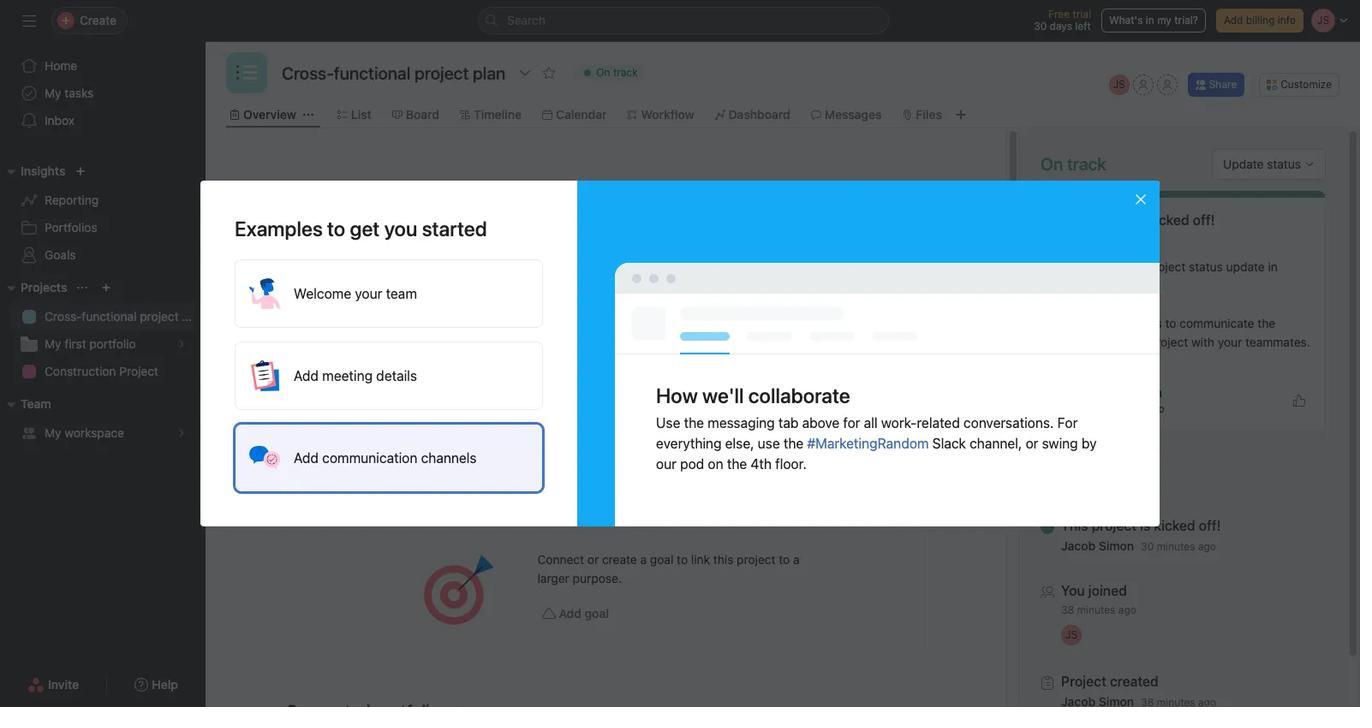 Task type: locate. For each thing, give the bounding box(es) containing it.
your left 'team'
[[355, 286, 382, 302]]

everything
[[656, 436, 722, 451]]

jacob up "you"
[[1061, 539, 1096, 553]]

30 inside jacob simon 30 minutes ago
[[1090, 403, 1103, 416]]

tasks
[[65, 86, 94, 100]]

status up of
[[1080, 316, 1114, 331]]

global element
[[0, 42, 206, 145]]

minutes inside jacob simon 30 minutes ago
[[1106, 403, 1144, 416]]

0 vertical spatial js
[[1113, 78, 1125, 91]]

insights element
[[0, 156, 206, 272]]

minutes down you joined button
[[1077, 604, 1116, 617]]

4th
[[751, 457, 772, 472]]

construction project
[[45, 364, 158, 379]]

we'll collaborate
[[703, 384, 850, 408]]

inbox
[[45, 113, 75, 128]]

my first portfolio link
[[10, 331, 195, 358]]

1 horizontal spatial status
[[1189, 260, 1223, 274]]

ago inside "you joined 38 minutes ago"
[[1119, 604, 1137, 617]]

0 vertical spatial goal
[[650, 553, 674, 567]]

1 vertical spatial is
[[1082, 260, 1091, 274]]

jacob simon link down the…
[[1090, 386, 1163, 400]]

this for this project is kicked off!
[[1055, 212, 1082, 228]]

1 horizontal spatial goal
[[650, 553, 674, 567]]

simon down this project is kicked off! button
[[1099, 539, 1134, 553]]

share
[[1209, 78, 1237, 91]]

your down communicate
[[1218, 335, 1243, 350]]

0 vertical spatial is
[[1134, 212, 1145, 228]]

project left kicked
[[1092, 518, 1137, 534]]

slack
[[933, 436, 966, 451]]

use
[[758, 436, 780, 451]]

use up progress
[[1055, 316, 1077, 331]]

a right this
[[793, 553, 800, 567]]

my left first
[[45, 337, 61, 351]]

1 vertical spatial use
[[656, 416, 681, 431]]

tab
[[779, 416, 799, 431]]

0 vertical spatial status
[[1189, 260, 1223, 274]]

what's in my trial? button
[[1102, 9, 1206, 33]]

the inside use status updates to communicate the progress of your project with your teammates. skip the…
[[1258, 316, 1276, 331]]

None text field
[[278, 57, 510, 88]]

add to portfolio image
[[457, 705, 470, 708]]

minutes down kicked
[[1157, 541, 1196, 553]]

by
[[1082, 436, 1097, 451]]

1 vertical spatial 30
[[1090, 403, 1103, 416]]

use inside use the messaging tab above for all work-related conversations. for everything else, use the
[[656, 416, 681, 431]]

jacob
[[1090, 386, 1124, 400], [1061, 539, 1096, 553]]

ago inside this project is kicked off! jacob simon 30 minutes ago
[[1198, 541, 1216, 553]]

add left billing on the right of page
[[1224, 14, 1243, 27]]

my inside global element
[[45, 86, 61, 100]]

updates
[[1118, 316, 1162, 331]]

this down on track
[[1055, 212, 1082, 228]]

30 left days
[[1034, 20, 1047, 33]]

status left update
[[1189, 260, 1223, 274]]

0 vertical spatial 30
[[1034, 20, 1047, 33]]

0 horizontal spatial use
[[656, 416, 681, 431]]

js down 38
[[1066, 629, 1078, 642]]

1 horizontal spatial or
[[1026, 436, 1039, 451]]

this
[[714, 553, 734, 567]]

add left meeting
[[294, 368, 319, 384]]

trial?
[[1175, 14, 1199, 27]]

30 inside this project is kicked off! jacob simon 30 minutes ago
[[1141, 541, 1154, 553]]

or inside slack channel, or swing by our pod on the 4th floor.
[[1026, 436, 1039, 451]]

0 horizontal spatial status
[[1080, 316, 1114, 331]]

status inside this is a sample project status update in asana.
[[1189, 260, 1223, 274]]

0 vertical spatial in
[[1146, 14, 1155, 27]]

0 vertical spatial my
[[45, 86, 61, 100]]

0 vertical spatial jacob simon link
[[1090, 386, 1163, 400]]

asana.
[[1055, 278, 1093, 293]]

messages link
[[811, 105, 882, 124]]

this up "you"
[[1061, 518, 1088, 534]]

38
[[1061, 604, 1074, 617]]

you joined button
[[1061, 583, 1137, 600]]

js down what's
[[1113, 78, 1125, 91]]

project left 'with'
[[1150, 335, 1188, 350]]

add for add goal
[[559, 607, 582, 621]]

is for kicked
[[1140, 518, 1151, 534]]

team button
[[0, 394, 51, 415]]

cross-functional project plan link
[[10, 303, 205, 331]]

1 vertical spatial simon
[[1099, 539, 1134, 553]]

the
[[1258, 316, 1276, 331], [684, 416, 704, 431], [784, 436, 804, 451], [727, 457, 747, 472]]

2 vertical spatial minutes
[[1077, 604, 1116, 617]]

my
[[45, 86, 61, 100], [45, 337, 61, 351], [45, 426, 61, 440]]

welcome your team
[[294, 286, 417, 302]]

in
[[1146, 14, 1155, 27], [1268, 260, 1278, 274]]

add inside "add billing info" button
[[1224, 14, 1243, 27]]

calendar
[[556, 107, 607, 122]]

a right create
[[640, 553, 647, 567]]

0 vertical spatial or
[[1026, 436, 1039, 451]]

goal left link
[[650, 553, 674, 567]]

the down else,
[[727, 457, 747, 472]]

my tasks
[[45, 86, 94, 100]]

30 right for
[[1090, 403, 1103, 416]]

1 horizontal spatial ago
[[1147, 403, 1165, 416]]

in left my
[[1146, 14, 1155, 27]]

2 horizontal spatial ago
[[1198, 541, 1216, 553]]

my inside projects element
[[45, 337, 61, 351]]

or
[[1026, 436, 1039, 451], [588, 553, 599, 567]]

0 horizontal spatial 30
[[1034, 20, 1047, 33]]

goal down purpose.
[[585, 607, 609, 621]]

1 horizontal spatial in
[[1268, 260, 1278, 274]]

pod
[[680, 457, 704, 472]]

this project is kicked off!
[[1055, 212, 1215, 228]]

simon
[[1127, 386, 1163, 400], [1099, 539, 1134, 553]]

your
[[355, 286, 382, 302], [1122, 335, 1146, 350], [1218, 335, 1243, 350]]

1 vertical spatial my
[[45, 337, 61, 351]]

1 horizontal spatial 30
[[1090, 403, 1103, 416]]

minutes for simon
[[1106, 403, 1144, 416]]

or left 'swing'
[[1026, 436, 1039, 451]]

this project is kicked off! button
[[1061, 517, 1221, 535]]

2 vertical spatial ago
[[1119, 604, 1137, 617]]

1 vertical spatial this
[[1055, 260, 1079, 274]]

purpose.
[[573, 571, 622, 586]]

2 vertical spatial is
[[1140, 518, 1151, 534]]

swing
[[1042, 436, 1078, 451]]

jacob down the…
[[1090, 386, 1124, 400]]

in inside this is a sample project status update in asana.
[[1268, 260, 1278, 274]]

team
[[21, 397, 51, 411]]

messages
[[825, 107, 882, 122]]

to left get
[[327, 217, 345, 241]]

is
[[1134, 212, 1145, 228], [1082, 260, 1091, 274], [1140, 518, 1151, 534]]

goal inside connect or create a goal to link this project to a larger purpose.
[[650, 553, 674, 567]]

1 horizontal spatial use
[[1055, 316, 1077, 331]]

jacob simon link inside latest status update element
[[1090, 386, 1163, 400]]

0 horizontal spatial js
[[1066, 629, 1078, 642]]

1 vertical spatial in
[[1268, 260, 1278, 274]]

my for my tasks
[[45, 86, 61, 100]]

simon inside this project is kicked off! jacob simon 30 minutes ago
[[1099, 539, 1134, 553]]

jacob simon link up you joined button
[[1061, 539, 1134, 553]]

sample
[[1104, 260, 1144, 274]]

channel,
[[970, 436, 1022, 451]]

reporting
[[45, 193, 99, 207]]

1 vertical spatial goal
[[585, 607, 609, 621]]

use inside use status updates to communicate the progress of your project with your teammates. skip the…
[[1055, 316, 1077, 331]]

the up 'teammates.'
[[1258, 316, 1276, 331]]

is down "close" image
[[1134, 212, 1145, 228]]

share button
[[1188, 73, 1245, 97]]

2 vertical spatial 30
[[1141, 541, 1154, 553]]

add for add billing info
[[1224, 14, 1243, 27]]

add inside add goal button
[[559, 607, 582, 621]]

project inside connect or create a goal to link this project to a larger purpose.
[[737, 553, 776, 567]]

1 vertical spatial ago
[[1198, 541, 1216, 553]]

0 vertical spatial this
[[1055, 212, 1082, 228]]

slack channel, or swing by our pod on the 4th floor.
[[656, 436, 1097, 472]]

workflow
[[641, 107, 694, 122]]

ago down the off! at the right bottom of page
[[1198, 541, 1216, 553]]

skip
[[1055, 354, 1079, 368]]

my inside teams 'element'
[[45, 426, 61, 440]]

2 my from the top
[[45, 337, 61, 351]]

project right this
[[737, 553, 776, 567]]

1 vertical spatial js
[[1066, 629, 1078, 642]]

is up asana.
[[1082, 260, 1091, 274]]

our
[[656, 457, 677, 472]]

you
[[1061, 583, 1085, 599]]

my down team
[[45, 426, 61, 440]]

2 horizontal spatial your
[[1218, 335, 1243, 350]]

search list box
[[478, 7, 889, 34]]

add to starred image
[[543, 66, 556, 80]]

jacob simon 30 minutes ago
[[1090, 386, 1165, 416]]

2 vertical spatial this
[[1061, 518, 1088, 534]]

is inside this is a sample project status update in asana.
[[1082, 260, 1091, 274]]

your down updates
[[1122, 335, 1146, 350]]

#marketingrandom
[[807, 436, 929, 451]]

projects element
[[0, 272, 206, 389]]

goal inside add goal button
[[585, 607, 609, 621]]

add meeting details
[[294, 368, 417, 384]]

ago inside jacob simon 30 minutes ago
[[1147, 403, 1165, 416]]

0 horizontal spatial ago
[[1119, 604, 1137, 617]]

minutes inside "you joined 38 minutes ago"
[[1077, 604, 1116, 617]]

this is a sample project status update in asana.
[[1055, 260, 1281, 293]]

my first portfolio
[[45, 337, 136, 351]]

channels
[[421, 451, 477, 466]]

project right sample
[[1147, 260, 1186, 274]]

to right updates
[[1166, 316, 1177, 331]]

0 vertical spatial jacob
[[1090, 386, 1124, 400]]

my left tasks
[[45, 86, 61, 100]]

30 down this project is kicked off! button
[[1141, 541, 1154, 553]]

get
[[350, 217, 380, 241]]

0 horizontal spatial goal
[[585, 607, 609, 621]]

functional
[[82, 309, 137, 324]]

on track
[[1041, 154, 1107, 174]]

ago
[[1147, 403, 1165, 416], [1198, 541, 1216, 553], [1119, 604, 1137, 617]]

files link
[[902, 105, 942, 124]]

jacob inside jacob simon 30 minutes ago
[[1090, 386, 1124, 400]]

1 vertical spatial or
[[588, 553, 599, 567]]

kicked off!
[[1148, 212, 1215, 228]]

0 likes. click to like this task image
[[1293, 394, 1306, 408]]

30 inside free trial 30 days left
[[1034, 20, 1047, 33]]

this up asana.
[[1055, 260, 1079, 274]]

3 my from the top
[[45, 426, 61, 440]]

1 vertical spatial jacob simon link
[[1061, 539, 1134, 553]]

1 horizontal spatial js
[[1113, 78, 1125, 91]]

above
[[802, 416, 840, 431]]

dashboard
[[729, 107, 791, 122]]

0 horizontal spatial in
[[1146, 14, 1155, 27]]

2 vertical spatial my
[[45, 426, 61, 440]]

minutes for joined
[[1077, 604, 1116, 617]]

add up connected goals
[[294, 451, 319, 466]]

in right update
[[1268, 260, 1278, 274]]

teams element
[[0, 389, 206, 451]]

workspace
[[65, 426, 124, 440]]

ago down joined
[[1119, 604, 1137, 617]]

1 my from the top
[[45, 86, 61, 100]]

project roles
[[286, 373, 382, 392]]

1 vertical spatial minutes
[[1157, 541, 1196, 553]]

meeting
[[322, 368, 373, 384]]

minutes
[[1106, 403, 1144, 416], [1157, 541, 1196, 553], [1077, 604, 1116, 617]]

0 vertical spatial use
[[1055, 316, 1077, 331]]

my tasks link
[[10, 80, 195, 107]]

1 vertical spatial jacob
[[1061, 539, 1096, 553]]

a left sample
[[1094, 260, 1101, 274]]

2 horizontal spatial 30
[[1141, 541, 1154, 553]]

free
[[1049, 8, 1070, 21]]

ago down use status updates to communicate the progress of your project with your teammates. skip the…
[[1147, 403, 1165, 416]]

latest status update element
[[1041, 190, 1326, 432]]

for
[[1058, 416, 1078, 431]]

minutes down the…
[[1106, 403, 1144, 416]]

workflow link
[[628, 105, 694, 124]]

use down how
[[656, 416, 681, 431]]

is left kicked
[[1140, 518, 1151, 534]]

0 vertical spatial minutes
[[1106, 403, 1144, 416]]

1 horizontal spatial your
[[1122, 335, 1146, 350]]

this inside this is a sample project status update in asana.
[[1055, 260, 1079, 274]]

status
[[1189, 260, 1223, 274], [1080, 316, 1114, 331]]

related
[[917, 416, 960, 431]]

0 vertical spatial ago
[[1147, 403, 1165, 416]]

details
[[376, 368, 417, 384]]

simon down use status updates to communicate the progress of your project with your teammates. skip the…
[[1127, 386, 1163, 400]]

this project is kicked off! jacob simon 30 minutes ago
[[1061, 518, 1221, 553]]

or up purpose.
[[588, 553, 599, 567]]

is inside this project is kicked off! jacob simon 30 minutes ago
[[1140, 518, 1151, 534]]

0 vertical spatial simon
[[1127, 386, 1163, 400]]

add goal button
[[538, 599, 613, 630]]

add down larger
[[559, 607, 582, 621]]

0 horizontal spatial or
[[588, 553, 599, 567]]

link
[[691, 553, 710, 567]]

2 horizontal spatial a
[[1094, 260, 1101, 274]]

1 vertical spatial status
[[1080, 316, 1114, 331]]



Task type: describe. For each thing, give the bounding box(es) containing it.
in inside button
[[1146, 14, 1155, 27]]

my
[[1158, 14, 1172, 27]]

my for my workspace
[[45, 426, 61, 440]]

the inside slack channel, or swing by our pod on the 4th floor.
[[727, 457, 747, 472]]

search
[[507, 13, 546, 27]]

projects button
[[0, 278, 67, 298]]

search button
[[478, 7, 889, 34]]

cross-
[[45, 309, 82, 324]]

off!
[[1199, 518, 1221, 534]]

home link
[[10, 52, 195, 80]]

you started
[[384, 217, 487, 241]]

minutes inside this project is kicked off! jacob simon 30 minutes ago
[[1157, 541, 1196, 553]]

add goal
[[559, 607, 609, 621]]

js button
[[1109, 75, 1130, 95]]

is for kicked off!
[[1134, 212, 1145, 228]]

add billing info button
[[1216, 9, 1304, 33]]

create
[[602, 553, 637, 567]]

1 horizontal spatial a
[[793, 553, 800, 567]]

project inside use status updates to communicate the progress of your project with your teammates. skip the…
[[1150, 335, 1188, 350]]

insights button
[[0, 161, 65, 182]]

insights
[[21, 164, 65, 178]]

project
[[119, 364, 158, 379]]

dashboard link
[[715, 105, 791, 124]]

use for use status updates to communicate the progress of your project with your teammates. skip the…
[[1055, 316, 1077, 331]]

connect or create a goal to link this project to a larger purpose.
[[538, 553, 800, 586]]

to inside use status updates to communicate the progress of your project with your teammates. skip the…
[[1166, 316, 1177, 331]]

add for add communication channels
[[294, 451, 319, 466]]

ago for simon
[[1147, 403, 1165, 416]]

days
[[1050, 20, 1073, 33]]

you joined 38 minutes ago
[[1061, 583, 1137, 617]]

use the messaging tab above for all work-related conversations. for everything else, use the
[[656, 416, 1078, 451]]

info
[[1278, 14, 1296, 27]]

joined
[[1089, 583, 1127, 599]]

the up everything
[[684, 416, 704, 431]]

connect
[[538, 553, 584, 567]]

examples
[[235, 217, 323, 241]]

add for add meeting details
[[294, 368, 319, 384]]

construction project link
[[10, 358, 195, 386]]

example text for how we'll collaborate section image
[[615, 263, 1160, 527]]

how we'll collaborate
[[656, 384, 850, 408]]

goals
[[45, 248, 76, 262]]

larger
[[538, 571, 570, 586]]

examples to get you started
[[235, 217, 487, 241]]

0 horizontal spatial your
[[355, 286, 382, 302]]

to left link
[[677, 553, 688, 567]]

add communication channels
[[294, 451, 477, 466]]

30 for jacob
[[1090, 403, 1103, 416]]

communicate
[[1180, 316, 1255, 331]]

my for my first portfolio
[[45, 337, 61, 351]]

or inside connect or create a goal to link this project to a larger purpose.
[[588, 553, 599, 567]]

the…
[[1083, 354, 1110, 368]]

0 horizontal spatial a
[[640, 553, 647, 567]]

calendar link
[[542, 105, 607, 124]]

status inside use status updates to communicate the progress of your project with your teammates. skip the…
[[1080, 316, 1114, 331]]

project up sample
[[1086, 212, 1131, 228]]

with
[[1192, 335, 1215, 350]]

projects
[[21, 280, 67, 295]]

teammates.
[[1246, 335, 1311, 350]]

board link
[[392, 105, 439, 124]]

left
[[1075, 20, 1091, 33]]

a inside this is a sample project status update in asana.
[[1094, 260, 1101, 274]]

this for this is a sample project status update in asana.
[[1055, 260, 1079, 274]]

timeline link
[[460, 105, 522, 124]]

trial
[[1073, 8, 1091, 21]]

team
[[386, 286, 417, 302]]

welcome
[[294, 286, 351, 302]]

list
[[351, 107, 372, 122]]

overview
[[243, 107, 296, 122]]

project left plan
[[140, 309, 179, 324]]

files
[[916, 107, 942, 122]]

what's
[[1109, 14, 1143, 27]]

of
[[1107, 335, 1119, 350]]

on
[[708, 457, 724, 472]]

project inside this is a sample project status update in asana.
[[1147, 260, 1186, 274]]

simon inside jacob simon 30 minutes ago
[[1127, 386, 1163, 400]]

list image
[[236, 63, 257, 83]]

use status updates to communicate the progress of your project with your teammates. skip the…
[[1055, 316, 1314, 368]]

use for use the messaging tab above for all work-related conversations. for everything else, use the
[[656, 416, 681, 431]]

hide sidebar image
[[22, 14, 36, 27]]

js inside button
[[1113, 78, 1125, 91]]

my workspace link
[[10, 420, 195, 447]]

for
[[843, 416, 861, 431]]

30 for free
[[1034, 20, 1047, 33]]

to right this
[[779, 553, 790, 567]]

cross-functional project plan
[[45, 309, 205, 324]]

add billing info
[[1224, 14, 1296, 27]]

free trial 30 days left
[[1034, 8, 1091, 33]]

work-
[[881, 416, 917, 431]]

kicked
[[1154, 518, 1196, 534]]

home
[[45, 58, 77, 73]]

messaging
[[708, 416, 775, 431]]

my workspace
[[45, 426, 124, 440]]

the up floor.
[[784, 436, 804, 451]]

this inside this project is kicked off! jacob simon 30 minutes ago
[[1061, 518, 1088, 534]]

invite button
[[16, 670, 90, 701]]

how
[[656, 384, 698, 408]]

portfolios link
[[10, 214, 195, 242]]

close image
[[1134, 193, 1148, 206]]

reporting link
[[10, 187, 195, 214]]

ago for joined
[[1119, 604, 1137, 617]]

jacob inside this project is kicked off! jacob simon 30 minutes ago
[[1061, 539, 1096, 553]]

project inside this project is kicked off! jacob simon 30 minutes ago
[[1092, 518, 1137, 534]]

Project description title text field
[[275, 170, 436, 206]]

communication
[[322, 451, 418, 466]]

project created
[[1061, 674, 1159, 690]]



Task type: vqa. For each thing, say whether or not it's contained in the screenshot.
Search
yes



